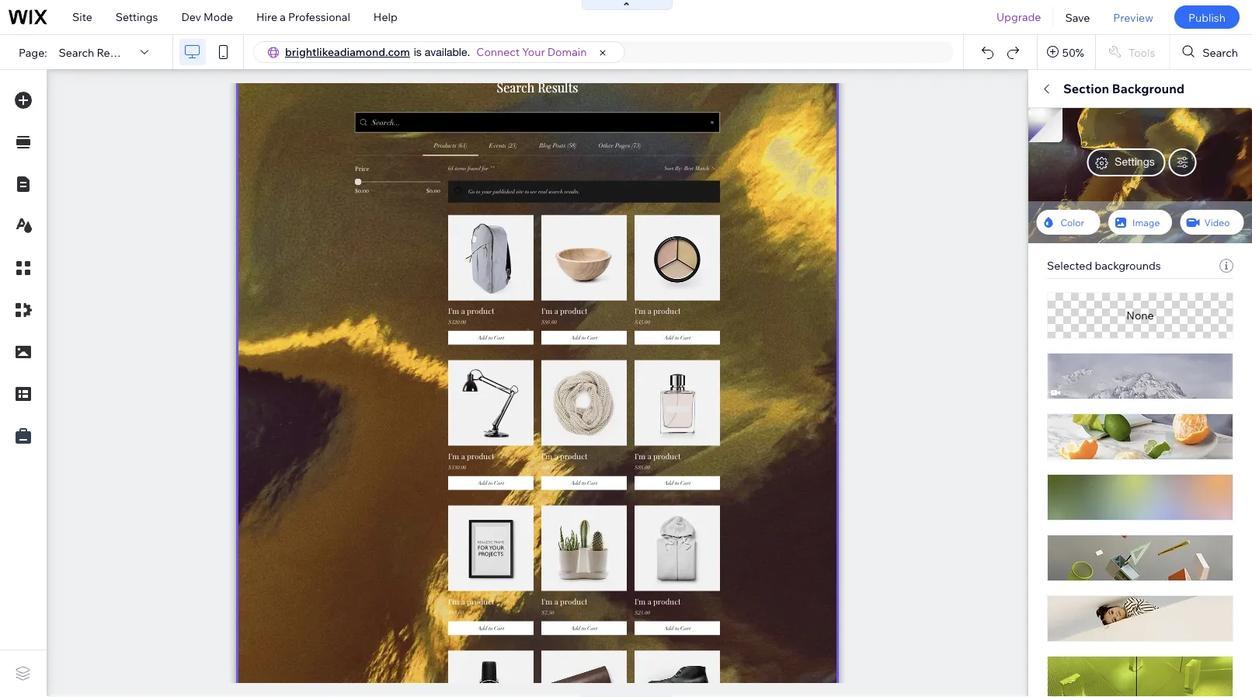 Task type: describe. For each thing, give the bounding box(es) containing it.
1 title from the top
[[1048, 255, 1070, 269]]

publish button
[[1175, 5, 1240, 29]]

is
[[414, 45, 422, 58]]

50% button
[[1038, 35, 1096, 69]]

a
[[280, 10, 286, 24]]

search results down site
[[59, 45, 134, 59]]

available.
[[425, 45, 470, 58]]

selected
[[1048, 259, 1093, 272]]

dev
[[181, 10, 201, 24]]

content
[[1111, 439, 1150, 453]]

0 vertical spatial section
[[1064, 81, 1110, 96]]

0 vertical spatial settings
[[116, 10, 158, 24]]

the
[[1091, 439, 1108, 453]]

search inside manage the content of search results from your dashboard.
[[1165, 439, 1200, 453]]

search results up the
[[1048, 412, 1123, 426]]

brightlikeadiamond.com
[[285, 45, 410, 59]]

search results down none
[[1058, 362, 1144, 378]]

connect
[[477, 45, 520, 59]]

1 vertical spatial background
[[1089, 159, 1151, 173]]

edit
[[1086, 81, 1110, 96]]

1 vertical spatial section background
[[1048, 159, 1151, 173]]

settings inside settings button
[[1058, 480, 1095, 492]]

professional
[[288, 10, 350, 24]]

is available. connect your domain
[[414, 45, 587, 59]]

preview button
[[1102, 0, 1166, 34]]

save button
[[1054, 0, 1102, 34]]

search results down selected backgrounds
[[1058, 285, 1144, 301]]

manage the content of search results from your dashboard.
[[1048, 439, 1200, 467]]

tools
[[1129, 45, 1156, 59]]

publish
[[1189, 10, 1226, 24]]

domain
[[548, 45, 587, 59]]

backgrounds
[[1095, 259, 1162, 272]]



Task type: vqa. For each thing, say whether or not it's contained in the screenshot.
the right Social
no



Task type: locate. For each thing, give the bounding box(es) containing it.
hire
[[257, 10, 278, 24]]

section background
[[1064, 81, 1185, 96], [1048, 159, 1151, 173]]

0 horizontal spatial settings
[[116, 10, 158, 24]]

upgrade
[[997, 10, 1042, 24]]

title down color
[[1048, 255, 1070, 269]]

settings button
[[1048, 476, 1105, 495]]

your
[[523, 45, 545, 59]]

title
[[1048, 255, 1070, 269], [1048, 332, 1070, 345]]

save
[[1066, 10, 1091, 24]]

50%
[[1063, 45, 1085, 59]]

settings
[[116, 10, 158, 24], [1116, 155, 1155, 168], [1058, 480, 1095, 492]]

settings down "from"
[[1058, 480, 1095, 492]]

none
[[1127, 309, 1155, 322]]

settings left dev
[[116, 10, 158, 24]]

search results
[[59, 45, 134, 59], [1058, 285, 1144, 301], [1058, 362, 1144, 378], [1048, 412, 1123, 426]]

tools button
[[1097, 35, 1170, 69]]

settings down content
[[1116, 155, 1155, 168]]

search inside "button"
[[1203, 45, 1239, 59]]

title down the selected
[[1048, 332, 1070, 345]]

content
[[1076, 121, 1117, 134]]

1 horizontal spatial settings
[[1058, 480, 1095, 492]]

color
[[1061, 216, 1085, 228]]

2 vertical spatial settings
[[1058, 480, 1095, 492]]

search button
[[1171, 35, 1253, 69]]

section down content
[[1048, 159, 1087, 173]]

help
[[374, 10, 398, 24]]

change button
[[1150, 197, 1205, 216]]

site
[[72, 10, 92, 24]]

1 vertical spatial title
[[1048, 332, 1070, 345]]

quick edit
[[1048, 81, 1110, 96]]

0 vertical spatial background
[[1113, 81, 1185, 96]]

0 vertical spatial section background
[[1064, 81, 1185, 96]]

dev mode
[[181, 10, 233, 24]]

0 vertical spatial title
[[1048, 255, 1070, 269]]

hire a professional
[[257, 10, 350, 24]]

layout
[[1191, 121, 1226, 134]]

mode
[[204, 10, 233, 24]]

selected backgrounds
[[1048, 259, 1162, 272]]

search
[[59, 45, 94, 59], [1203, 45, 1239, 59], [1058, 285, 1098, 301], [1058, 362, 1098, 378], [1048, 412, 1083, 426], [1165, 439, 1200, 453]]

section background down content
[[1048, 159, 1151, 173]]

1 vertical spatial settings
[[1116, 155, 1155, 168]]

results inside manage the content of search results from your dashboard.
[[1048, 453, 1085, 467]]

background
[[1113, 81, 1185, 96], [1089, 159, 1151, 173]]

2 horizontal spatial settings
[[1116, 155, 1155, 168]]

2 title from the top
[[1048, 332, 1070, 345]]

preview
[[1114, 10, 1154, 24]]

your
[[1114, 453, 1137, 467]]

section down 50%
[[1064, 81, 1110, 96]]

section
[[1064, 81, 1110, 96], [1048, 159, 1087, 173]]

1 vertical spatial section
[[1048, 159, 1087, 173]]

from
[[1087, 453, 1112, 467]]

background down content
[[1089, 159, 1151, 173]]

change
[[1160, 201, 1195, 213]]

image
[[1133, 216, 1161, 228]]

section background down tools 'button' on the right of the page
[[1064, 81, 1185, 96]]

of
[[1152, 439, 1162, 453]]

results
[[97, 45, 134, 59], [1101, 285, 1144, 301], [1101, 362, 1144, 378], [1086, 412, 1123, 426], [1048, 453, 1085, 467]]

background down 'tools'
[[1113, 81, 1185, 96]]

dashboard.
[[1139, 453, 1198, 467]]

video
[[1205, 216, 1231, 228]]

quick
[[1048, 81, 1083, 96]]

manage
[[1048, 439, 1089, 453]]



